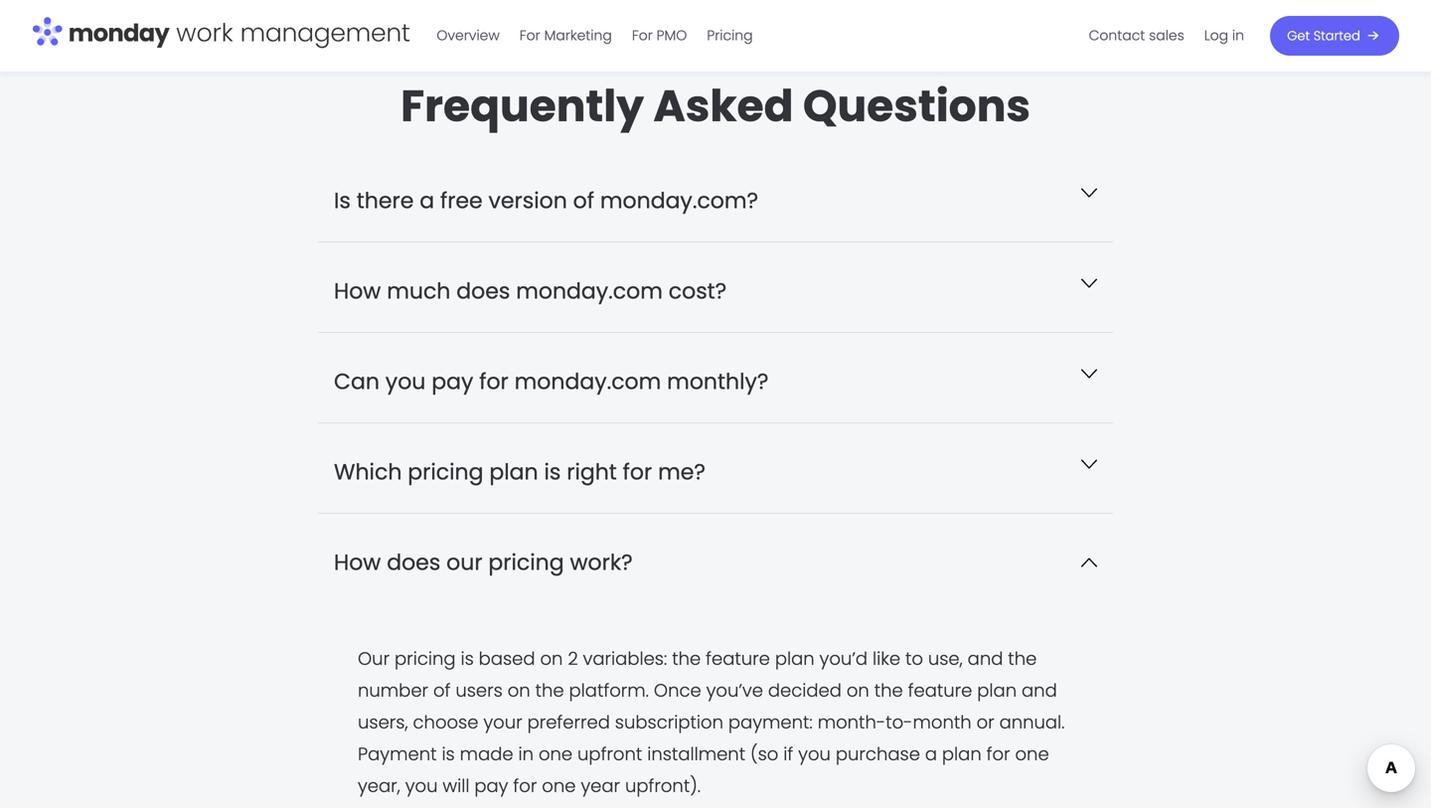 Task type: locate. For each thing, give the bounding box(es) containing it.
you inside dropdown button
[[386, 366, 426, 397]]

1 vertical spatial in
[[519, 742, 534, 767]]

plan
[[490, 457, 539, 487], [775, 646, 815, 672], [978, 678, 1017, 703], [943, 742, 982, 767]]

1 vertical spatial is
[[461, 646, 474, 672]]

feature up you've
[[706, 646, 771, 672]]

0 vertical spatial how
[[334, 276, 381, 306]]

for pmo link
[[622, 20, 697, 52]]

for
[[480, 366, 509, 397], [623, 457, 653, 487], [987, 742, 1011, 767], [513, 773, 537, 799]]

feature
[[706, 646, 771, 672], [908, 678, 973, 703]]

installment
[[648, 742, 746, 767]]

and
[[968, 646, 1004, 672], [1022, 678, 1058, 703]]

how does our pricing work? region
[[358, 643, 1074, 802]]

pricing inside our pricing is based on 2 variables: the feature plan you'd like to use, and the number of users on the platform. once you've decided on the feature plan and users, choose your preferred subscription payment: month-to-month or annual. payment is made in one upfront installment (so if you purchase a plan for one year, you will pay for one year upfront).
[[395, 646, 456, 672]]

get started
[[1288, 27, 1361, 45]]

if
[[784, 742, 794, 767]]

main element
[[427, 0, 1400, 72]]

1 vertical spatial monday.com
[[515, 366, 662, 397]]

for inside for pmo link
[[632, 26, 653, 45]]

0 horizontal spatial and
[[968, 646, 1004, 672]]

2 horizontal spatial is
[[544, 457, 561, 487]]

is there a free version of monday.com? button
[[318, 152, 1114, 241]]

work?
[[570, 547, 633, 578]]

1 horizontal spatial does
[[457, 276, 510, 306]]

0 vertical spatial pricing
[[408, 457, 484, 487]]

you'd
[[820, 646, 868, 672]]

for
[[520, 26, 541, 45], [632, 26, 653, 45]]

is
[[544, 457, 561, 487], [461, 646, 474, 672], [442, 742, 455, 767]]

one down annual.
[[1016, 742, 1050, 767]]

on up month-
[[847, 678, 870, 703]]

monday.com inside dropdown button
[[515, 366, 662, 397]]

1 vertical spatial pay
[[475, 773, 509, 799]]

pricing
[[408, 457, 484, 487], [489, 547, 564, 578], [395, 646, 456, 672]]

the up preferred
[[536, 678, 564, 703]]

log
[[1205, 26, 1229, 45]]

in inside our pricing is based on 2 variables: the feature plan you'd like to use, and the number of users on the platform. once you've decided on the feature plan and users, choose your preferred subscription payment: month-to-month or annual. payment is made in one upfront installment (so if you purchase a plan for one year, you will pay for one year upfront).
[[519, 742, 534, 767]]

1 vertical spatial feature
[[908, 678, 973, 703]]

0 horizontal spatial for
[[520, 26, 541, 45]]

1 how from the top
[[334, 276, 381, 306]]

monday.com?
[[600, 185, 759, 216]]

how down which
[[334, 547, 381, 578]]

1 horizontal spatial and
[[1022, 678, 1058, 703]]

frequently
[[401, 75, 644, 137]]

me?
[[658, 457, 706, 487]]

on left the 2 on the bottom left
[[540, 646, 563, 672]]

list
[[1080, 0, 1255, 72]]

0 horizontal spatial is
[[442, 742, 455, 767]]

get started button
[[1271, 16, 1400, 56]]

2 how from the top
[[334, 547, 381, 578]]

you left the will
[[405, 773, 438, 799]]

1 horizontal spatial feature
[[908, 678, 973, 703]]

for down or
[[987, 742, 1011, 767]]

0 vertical spatial feature
[[706, 646, 771, 672]]

0 horizontal spatial pay
[[432, 366, 474, 397]]

you right can
[[386, 366, 426, 397]]

purchase
[[836, 742, 921, 767]]

list containing contact sales
[[1080, 0, 1255, 72]]

0 vertical spatial in
[[1233, 26, 1245, 45]]

is left right
[[544, 457, 561, 487]]

and right "use," on the bottom
[[968, 646, 1004, 672]]

pay inside dropdown button
[[432, 366, 474, 397]]

does left the our at the left bottom
[[387, 547, 441, 578]]

0 horizontal spatial a
[[420, 185, 435, 216]]

of
[[573, 185, 595, 216], [434, 678, 451, 703]]

in right log
[[1233, 26, 1245, 45]]

1 vertical spatial of
[[434, 678, 451, 703]]

based
[[479, 646, 535, 672]]

pricing right which
[[408, 457, 484, 487]]

for for for marketing
[[520, 26, 541, 45]]

on down based
[[508, 678, 531, 703]]

you
[[386, 366, 426, 397], [799, 742, 831, 767], [405, 773, 438, 799]]

will
[[443, 773, 470, 799]]

1 vertical spatial and
[[1022, 678, 1058, 703]]

in inside "list"
[[1233, 26, 1245, 45]]

0 vertical spatial is
[[544, 457, 561, 487]]

how left much
[[334, 276, 381, 306]]

log in link
[[1195, 20, 1255, 52]]

0 vertical spatial pay
[[432, 366, 474, 397]]

1 horizontal spatial pay
[[475, 773, 509, 799]]

plan inside dropdown button
[[490, 457, 539, 487]]

you right if
[[799, 742, 831, 767]]

pay right can
[[432, 366, 474, 397]]

is up users
[[461, 646, 474, 672]]

which pricing plan is right for me? button
[[318, 423, 1114, 513]]

1 horizontal spatial for
[[632, 26, 653, 45]]

1 vertical spatial a
[[926, 742, 938, 767]]

1 for from the left
[[520, 26, 541, 45]]

how inside dropdown button
[[334, 276, 381, 306]]

one
[[539, 742, 573, 767], [1016, 742, 1050, 767], [542, 773, 576, 799]]

pricing up number
[[395, 646, 456, 672]]

pricing for is
[[395, 646, 456, 672]]

0 horizontal spatial in
[[519, 742, 534, 767]]

0 horizontal spatial of
[[434, 678, 451, 703]]

for left pmo
[[632, 26, 653, 45]]

how for how much does monday.com cost?
[[334, 276, 381, 306]]

0 vertical spatial of
[[573, 185, 595, 216]]

pricing right the our at the left bottom
[[489, 547, 564, 578]]

get
[[1288, 27, 1311, 45]]

annual.
[[1000, 710, 1065, 735]]

0 horizontal spatial does
[[387, 547, 441, 578]]

variables:
[[583, 646, 668, 672]]

upfront
[[578, 742, 643, 767]]

for inside for marketing link
[[520, 26, 541, 45]]

pay down "made"
[[475, 773, 509, 799]]

on
[[540, 646, 563, 672], [508, 678, 531, 703], [847, 678, 870, 703]]

1 vertical spatial does
[[387, 547, 441, 578]]

a left free
[[420, 185, 435, 216]]

0 vertical spatial a
[[420, 185, 435, 216]]

how
[[334, 276, 381, 306], [334, 547, 381, 578]]

pay
[[432, 366, 474, 397], [475, 773, 509, 799]]

a
[[420, 185, 435, 216], [926, 742, 938, 767]]

how inside dropdown button
[[334, 547, 381, 578]]

does right much
[[457, 276, 510, 306]]

can you pay for monday.com monthly?
[[334, 366, 769, 397]]

monday.com up can you pay for monday.com monthly?
[[516, 276, 663, 306]]

plan down month
[[943, 742, 982, 767]]

plan up or
[[978, 678, 1017, 703]]

in
[[1233, 26, 1245, 45], [519, 742, 534, 767]]

1 horizontal spatial in
[[1233, 26, 1245, 45]]

2 vertical spatial pricing
[[395, 646, 456, 672]]

2
[[568, 646, 578, 672]]

0 vertical spatial you
[[386, 366, 426, 397]]

log in
[[1205, 26, 1245, 45]]

of up choose
[[434, 678, 451, 703]]

and up annual.
[[1022, 678, 1058, 703]]

for left marketing
[[520, 26, 541, 45]]

monday.com work management image
[[32, 13, 411, 55]]

can you pay for monday.com monthly? button
[[318, 333, 1114, 422]]

does
[[457, 276, 510, 306], [387, 547, 441, 578]]

how does our pricing work?
[[334, 547, 633, 578]]

overview
[[437, 26, 500, 45]]

monday.com up right
[[515, 366, 662, 397]]

to-
[[886, 710, 913, 735]]

1 horizontal spatial a
[[926, 742, 938, 767]]

1 vertical spatial how
[[334, 547, 381, 578]]

monday.com
[[516, 276, 663, 306], [515, 366, 662, 397]]

0 vertical spatial does
[[457, 276, 510, 306]]

a down month
[[926, 742, 938, 767]]

plan left right
[[490, 457, 539, 487]]

of right version
[[573, 185, 595, 216]]

in down your
[[519, 742, 534, 767]]

0 vertical spatial monday.com
[[516, 276, 663, 306]]

cost?
[[669, 276, 727, 306]]

feature up month
[[908, 678, 973, 703]]

much
[[387, 276, 451, 306]]

can
[[334, 366, 380, 397]]

for for for pmo
[[632, 26, 653, 45]]

1 horizontal spatial of
[[573, 185, 595, 216]]

preferred
[[528, 710, 610, 735]]

is down choose
[[442, 742, 455, 767]]

number
[[358, 678, 429, 703]]

is there a free version of monday.com?
[[334, 185, 759, 216]]

2 for from the left
[[632, 26, 653, 45]]

to
[[906, 646, 924, 672]]



Task type: vqa. For each thing, say whether or not it's contained in the screenshot.
like at the bottom right of the page
yes



Task type: describe. For each thing, give the bounding box(es) containing it.
for down "made"
[[513, 773, 537, 799]]

you've
[[707, 678, 764, 703]]

of inside dropdown button
[[573, 185, 595, 216]]

for pmo
[[632, 26, 687, 45]]

or
[[977, 710, 995, 735]]

of inside our pricing is based on 2 variables: the feature plan you'd like to use, and the number of users on the platform. once you've decided on the feature plan and users, choose your preferred subscription payment: month-to-month or annual. payment is made in one upfront installment (so if you purchase a plan for one year, you will pay for one year upfront).
[[434, 678, 451, 703]]

which pricing plan is right for me?
[[334, 457, 706, 487]]

for marketing
[[520, 26, 612, 45]]

decided
[[769, 678, 842, 703]]

for left me?
[[623, 457, 653, 487]]

a inside our pricing is based on 2 variables: the feature plan you'd like to use, and the number of users on the platform. once you've decided on the feature plan and users, choose your preferred subscription payment: month-to-month or annual. payment is made in one upfront installment (so if you purchase a plan for one year, you will pay for one year upfront).
[[926, 742, 938, 767]]

2 horizontal spatial on
[[847, 678, 870, 703]]

asked
[[654, 75, 794, 137]]

overview link
[[427, 20, 510, 52]]

pricing
[[707, 26, 753, 45]]

(so
[[751, 742, 779, 767]]

1 horizontal spatial on
[[540, 646, 563, 672]]

how does our pricing work? button
[[318, 514, 1114, 603]]

choose
[[413, 710, 479, 735]]

how for how does our pricing work?
[[334, 547, 381, 578]]

is
[[334, 185, 351, 216]]

month
[[913, 710, 972, 735]]

for marketing link
[[510, 20, 622, 52]]

month-
[[818, 710, 886, 735]]

one down preferred
[[539, 742, 573, 767]]

monthly?
[[667, 366, 769, 397]]

pay inside our pricing is based on 2 variables: the feature plan you'd like to use, and the number of users on the platform. once you've decided on the feature plan and users, choose your preferred subscription payment: month-to-month or annual. payment is made in one upfront installment (so if you purchase a plan for one year, you will pay for one year upfront).
[[475, 773, 509, 799]]

the up annual.
[[1009, 646, 1037, 672]]

made
[[460, 742, 514, 767]]

contact
[[1089, 26, 1146, 45]]

1 vertical spatial you
[[799, 742, 831, 767]]

once
[[654, 678, 702, 703]]

pricing link
[[697, 20, 763, 52]]

upfront).
[[625, 773, 701, 799]]

year,
[[358, 773, 401, 799]]

one left year
[[542, 773, 576, 799]]

year
[[581, 773, 621, 799]]

marketing
[[544, 26, 612, 45]]

platform.
[[569, 678, 649, 703]]

0 horizontal spatial on
[[508, 678, 531, 703]]

pmo
[[657, 26, 687, 45]]

free
[[440, 185, 483, 216]]

0 horizontal spatial feature
[[706, 646, 771, 672]]

how much does monday.com cost?
[[334, 276, 727, 306]]

1 vertical spatial pricing
[[489, 547, 564, 578]]

your
[[484, 710, 523, 735]]

there
[[357, 185, 414, 216]]

sales
[[1150, 26, 1185, 45]]

our
[[358, 646, 390, 672]]

plan up "decided"
[[775, 646, 815, 672]]

like
[[873, 646, 901, 672]]

payment:
[[729, 710, 813, 735]]

2 vertical spatial is
[[442, 742, 455, 767]]

2 vertical spatial you
[[405, 773, 438, 799]]

users
[[456, 678, 503, 703]]

how much does monday.com cost? button
[[318, 242, 1114, 332]]

0 vertical spatial and
[[968, 646, 1004, 672]]

use,
[[929, 646, 963, 672]]

which
[[334, 457, 402, 487]]

frequently asked questions
[[401, 75, 1031, 137]]

does inside dropdown button
[[457, 276, 510, 306]]

subscription
[[615, 710, 724, 735]]

1 horizontal spatial is
[[461, 646, 474, 672]]

users,
[[358, 710, 408, 735]]

the up the once
[[672, 646, 701, 672]]

is inside dropdown button
[[544, 457, 561, 487]]

pricing for plan
[[408, 457, 484, 487]]

does inside dropdown button
[[387, 547, 441, 578]]

the down like
[[875, 678, 904, 703]]

version
[[489, 185, 568, 216]]

started
[[1314, 27, 1361, 45]]

a inside dropdown button
[[420, 185, 435, 216]]

contact sales
[[1089, 26, 1185, 45]]

contact sales link
[[1080, 20, 1195, 52]]

for up which pricing plan is right for me?
[[480, 366, 509, 397]]

right
[[567, 457, 617, 487]]

payment
[[358, 742, 437, 767]]

questions
[[803, 75, 1031, 137]]

our
[[447, 547, 483, 578]]

our pricing is based on 2 variables: the feature plan you'd like to use, and the number of users on the platform. once you've decided on the feature plan and users, choose your preferred subscription payment: month-to-month or annual. payment is made in one upfront installment (so if you purchase a plan for one year, you will pay for one year upfront).
[[358, 646, 1065, 799]]

monday.com inside dropdown button
[[516, 276, 663, 306]]



